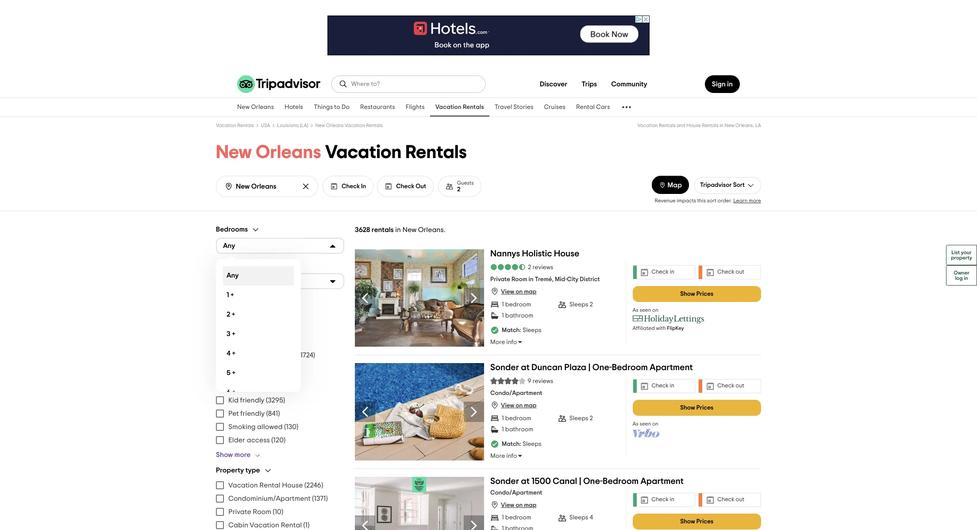 Task type: vqa. For each thing, say whether or not it's contained in the screenshot.
the Getaways at the right bottom
no



Task type: describe. For each thing, give the bounding box(es) containing it.
prices for sonder at 1500 canal | one-bedroom apartment
[[697, 518, 714, 525]]

(120)
[[272, 436, 286, 444]]

(841)
[[266, 410, 280, 417]]

9 reviews
[[528, 378, 554, 384]]

5
[[227, 369, 231, 376]]

order.
[[718, 198, 733, 203]]

0 vertical spatial more
[[749, 198, 762, 203]]

1 bedroom for nannys
[[502, 302, 532, 308]]

pet
[[229, 410, 239, 417]]

guests 2
[[457, 180, 474, 192]]

group containing suitability
[[216, 381, 345, 459]]

(130)
[[284, 423, 299, 430]]

(3444)
[[283, 325, 301, 332]]

tripadvisor
[[701, 182, 732, 188]]

bathroom for sonder
[[506, 426, 534, 433]]

stories
[[514, 104, 534, 110]]

rentals left and
[[659, 123, 676, 128]]

impacts
[[677, 198, 697, 203]]

check out
[[396, 183, 426, 189]]

+ for 2 +
[[232, 311, 235, 318]]

things to do link
[[309, 98, 355, 116]]

more info for nannys holistic house
[[491, 339, 517, 345]]

show prices for sonder at 1500 canal | one-bedroom apartment
[[681, 518, 714, 525]]

one- for canal
[[584, 477, 603, 486]]

3 view on map from the top
[[501, 502, 537, 508]]

menu containing vacation rental house (2246)
[[216, 479, 345, 530]]

prices for sonder at duncan plaza | one-bedroom apartment
[[697, 405, 714, 411]]

amenities
[[216, 297, 247, 304]]

at for duncan
[[521, 363, 530, 372]]

2 inside list box
[[227, 311, 230, 318]]

to
[[335, 104, 340, 110]]

suitability
[[216, 382, 248, 389]]

(1)
[[304, 521, 310, 529]]

check in
[[342, 183, 366, 189]]

friendly for pet
[[241, 410, 265, 417]]

reviews for duncan
[[533, 378, 554, 384]]

any inside list box
[[227, 272, 239, 279]]

holidaylettings.com logo image
[[633, 315, 705, 324]]

on for nannys view on map button
[[516, 289, 523, 295]]

rentals
[[372, 226, 394, 233]]

Search search field
[[236, 182, 295, 191]]

kid
[[229, 397, 239, 404]]

rentals right and
[[702, 123, 719, 128]]

seen for sonder at duncan plaza | one-bedroom apartment
[[640, 421, 652, 426]]

check out for nannys holistic house
[[718, 269, 745, 275]]

as seen on for nannys holistic house
[[633, 307, 659, 312]]

sleeps 2 for duncan
[[570, 415, 593, 422]]

vacation down private room (10)
[[250, 521, 280, 529]]

show more
[[216, 451, 251, 458]]

new orleans vacation rentals link
[[316, 123, 383, 128]]

sign
[[712, 81, 726, 88]]

2 horizontal spatial house
[[687, 123, 701, 128]]

house for nannys holistic house
[[554, 249, 580, 258]]

property
[[952, 255, 973, 260]]

map for at
[[524, 403, 537, 409]]

group containing property type
[[216, 466, 345, 530]]

1 condo/apartment from the top
[[491, 390, 543, 396]]

on for 1st view on map button from the bottom of the page
[[516, 502, 523, 508]]

rentals down restaurants link
[[366, 123, 383, 128]]

3 view from the top
[[501, 502, 515, 508]]

sonder at duncan plaza | one-bedroom apartment, vacation rental in new orleans image
[[355, 363, 484, 460]]

0 horizontal spatial vacation rentals link
[[216, 123, 254, 128]]

sonder for sonder at duncan plaza | one-bedroom apartment
[[491, 363, 519, 372]]

bathrooms
[[216, 261, 251, 268]]

guests
[[457, 180, 474, 185]]

orleans for new orleans vacation rentals link
[[326, 123, 344, 128]]

cabin vacation rental (1)
[[229, 521, 310, 529]]

vacation down the new orleans link
[[216, 123, 236, 128]]

canal
[[553, 477, 578, 486]]

check in for sonder at duncan plaza | one-bedroom apartment
[[652, 383, 675, 389]]

vacation rentals for the top vacation rentals link
[[436, 104, 484, 110]]

orleans.
[[418, 226, 446, 233]]

affiliated with flipkey
[[633, 325, 685, 331]]

nannys holistic house, vacation rental in new orleans image
[[355, 249, 484, 347]]

holistic
[[522, 249, 552, 258]]

orleans,
[[736, 123, 755, 128]]

5 +
[[227, 369, 236, 376]]

tripadvisor image
[[237, 75, 321, 93]]

1 vertical spatial new orleans vacation rentals
[[216, 143, 467, 162]]

group containing amenities
[[216, 296, 345, 374]]

travel
[[495, 104, 512, 110]]

group containing bedrooms
[[216, 225, 345, 402]]

new down the tripadvisor image
[[237, 104, 250, 110]]

out for nannys holistic house
[[736, 269, 745, 275]]

4 +
[[227, 350, 236, 357]]

cabin
[[229, 521, 248, 529]]

friendly for kid
[[240, 397, 265, 404]]

1 bedroom for sonder
[[502, 415, 532, 422]]

show prices button for sonder at 1500 canal | one-bedroom apartment
[[633, 514, 762, 529]]

washer/dryer
[[229, 338, 273, 345]]

vacation down property type
[[229, 482, 258, 489]]

on for view on map button related to sonder
[[516, 403, 523, 409]]

2 inside guests 2
[[457, 186, 461, 192]]

show for nannys holistic house
[[681, 291, 696, 297]]

prices for nannys holistic house
[[697, 291, 714, 297]]

(10)
[[273, 508, 283, 515]]

as seen on for sonder at duncan plaza | one-bedroom apartment
[[633, 421, 659, 426]]

this
[[698, 198, 706, 203]]

check inside popup button
[[396, 183, 415, 189]]

nannys holistic house link
[[491, 249, 580, 262]]

sonder at 1500 canal | one-bedroom apartment, vacation rental in new orleans image
[[355, 477, 484, 530]]

9
[[528, 378, 532, 384]]

washer/dryer (2643)
[[229, 338, 294, 345]]

flights
[[406, 104, 425, 110]]

sonder at duncan plaza | one-bedroom apartment link
[[491, 363, 693, 375]]

3628 rentals in new orleans.
[[355, 226, 446, 233]]

check in for nannys holistic house
[[652, 269, 675, 275]]

sleeps 2 for house
[[570, 302, 593, 308]]

match: sleeps for at
[[502, 441, 542, 447]]

apartment for sonder at 1500 canal | one-bedroom apartment
[[641, 477, 684, 486]]

3
[[227, 330, 231, 337]]

(3295)
[[266, 397, 285, 404]]

+ for 1 +
[[231, 291, 234, 298]]

in
[[361, 183, 366, 189]]

info for sonder
[[507, 453, 517, 459]]

property type
[[216, 467, 260, 474]]

out for sonder at 1500 canal | one-bedroom apartment
[[736, 497, 745, 503]]

log
[[956, 275, 963, 281]]

condominium/apartment (1371)
[[229, 495, 328, 502]]

show for sonder at 1500 canal | one-bedroom apartment
[[681, 518, 696, 525]]

discover
[[540, 81, 568, 88]]

cruises
[[544, 104, 566, 110]]

bedroom for nannys
[[506, 302, 532, 308]]

check inside popup button
[[342, 183, 360, 189]]

travel stories link
[[490, 98, 539, 116]]

show all
[[216, 366, 242, 373]]

1 bathroom for nannys
[[502, 313, 534, 319]]

3 map from the top
[[524, 502, 537, 508]]

vacation rentals for leftmost vacation rentals link
[[216, 123, 254, 128]]

search image
[[225, 182, 233, 191]]

1 +
[[227, 291, 234, 298]]

orleans for the new orleans link
[[251, 104, 274, 110]]

3 +
[[227, 330, 235, 337]]

community
[[612, 81, 648, 88]]

rental cars link
[[571, 98, 616, 116]]

list box containing any
[[216, 259, 301, 402]]

out
[[416, 183, 426, 189]]

(2246)
[[305, 482, 323, 489]]

map button
[[652, 176, 690, 194]]

| for plaza
[[589, 363, 591, 372]]

and
[[677, 123, 686, 128]]

check in for sonder at 1500 canal | one-bedroom apartment
[[652, 497, 675, 503]]

more for nannys holistic house
[[491, 339, 505, 345]]

learn
[[734, 198, 748, 203]]

conditioning
[[239, 325, 281, 332]]

new orleans
[[237, 104, 274, 110]]

show for sonder at duncan plaza | one-bedroom apartment
[[681, 405, 696, 411]]

all
[[235, 366, 242, 373]]

sign in link
[[705, 75, 740, 93]]

check out for sonder at duncan plaza | one-bedroom apartment
[[718, 383, 745, 389]]

in inside owner log in
[[965, 275, 969, 281]]

sort
[[734, 182, 745, 188]]

pet friendly (841)
[[229, 410, 280, 417]]



Task type: locate. For each thing, give the bounding box(es) containing it.
1 1 bedroom from the top
[[502, 302, 532, 308]]

4 up show all button
[[227, 350, 231, 357]]

2 out from the top
[[736, 383, 745, 389]]

1 more info from the top
[[491, 339, 517, 345]]

tripadvisor sort
[[701, 182, 745, 188]]

view on map button down 9
[[491, 401, 537, 410]]

1 horizontal spatial private
[[491, 276, 511, 283]]

one- for plaza
[[593, 363, 612, 372]]

new left orleans.
[[403, 226, 417, 233]]

2 1 bedroom from the top
[[502, 415, 532, 422]]

bedroom for plaza
[[612, 363, 648, 372]]

vacation left and
[[638, 123, 658, 128]]

kid friendly (3295)
[[229, 397, 285, 404]]

2 vertical spatial bedroom
[[506, 515, 532, 521]]

show prices button for sonder at duncan plaza | one-bedroom apartment
[[633, 400, 762, 416]]

plaza
[[565, 363, 587, 372]]

new orleans vacation rentals down new orleans vacation rentals link
[[216, 143, 467, 162]]

3 1 bedroom from the top
[[502, 515, 532, 521]]

sonder for sonder at 1500 canal | one-bedroom apartment
[[491, 477, 519, 486]]

group containing bathrooms
[[216, 261, 345, 289]]

more inside dropdown button
[[235, 451, 251, 458]]

1 check out from the top
[[718, 269, 745, 275]]

vacation
[[436, 104, 462, 110], [216, 123, 236, 128], [345, 123, 365, 128], [638, 123, 658, 128], [325, 143, 402, 162], [229, 482, 258, 489], [250, 521, 280, 529]]

revenue impacts this sort order. learn more
[[655, 198, 762, 203]]

3 menu from the top
[[216, 479, 345, 530]]

view for nannys
[[501, 289, 515, 295]]

2 vertical spatial check in
[[652, 497, 675, 503]]

2 bedroom from the top
[[506, 415, 532, 422]]

wifi
[[264, 312, 276, 319]]

vacation right 'flights' 'link'
[[436, 104, 462, 110]]

new right (la)
[[316, 123, 325, 128]]

2 check in from the top
[[652, 383, 675, 389]]

reviews right 9
[[533, 378, 554, 384]]

0 vertical spatial match:
[[502, 327, 522, 334]]

1 bedroom
[[502, 302, 532, 308], [502, 415, 532, 422], [502, 515, 532, 521]]

1 vertical spatial out
[[736, 383, 745, 389]]

1 horizontal spatial vacation rentals
[[436, 104, 484, 110]]

vacation rentals left travel
[[436, 104, 484, 110]]

+ for 6 +
[[232, 389, 236, 396]]

private room (10)
[[229, 508, 283, 515]]

discover button
[[533, 75, 575, 93]]

orleans down the to
[[326, 123, 344, 128]]

0 vertical spatial bedroom
[[506, 302, 532, 308]]

sonder left duncan
[[491, 363, 519, 372]]

rental
[[577, 104, 595, 110], [260, 482, 281, 489], [281, 521, 302, 529]]

cruises link
[[539, 98, 571, 116]]

1 any button from the top
[[216, 238, 345, 254]]

0 vertical spatial room
[[512, 276, 528, 283]]

rental cars
[[577, 104, 611, 110]]

as seen on up vrbo.com logo
[[633, 421, 659, 426]]

louisiana (la) link
[[277, 123, 309, 128]]

list your property button
[[947, 245, 978, 265]]

0 vertical spatial new orleans vacation rentals
[[316, 123, 383, 128]]

1 vertical spatial orleans
[[326, 123, 344, 128]]

new orleans vacation rentals down do
[[316, 123, 383, 128]]

menu for suitability
[[216, 393, 345, 447]]

show
[[681, 291, 696, 297], [216, 366, 233, 373], [681, 405, 696, 411], [216, 451, 233, 458], [681, 518, 696, 525]]

seen up vrbo.com logo
[[640, 421, 652, 426]]

1 vertical spatial at
[[521, 477, 530, 486]]

0 horizontal spatial house
[[282, 482, 303, 489]]

1 vertical spatial room
[[253, 508, 271, 515]]

more info for sonder at duncan plaza | one-bedroom apartment
[[491, 453, 517, 459]]

(2643)
[[275, 338, 294, 345]]

room for (10)
[[253, 508, 271, 515]]

0 vertical spatial vacation rentals link
[[430, 98, 490, 116]]

+ for 5 +
[[232, 369, 236, 376]]

smoking
[[229, 423, 256, 430]]

more for sonder at duncan plaza | one-bedroom apartment
[[491, 453, 505, 459]]

menu containing kid friendly (3295)
[[216, 393, 345, 447]]

vrbo.com logo image
[[633, 428, 661, 437]]

1 show prices from the top
[[681, 291, 714, 297]]

room for in
[[512, 276, 528, 283]]

2 reviews from the top
[[533, 378, 554, 384]]

sonder inside the 'sonder at 1500 canal | one-bedroom apartment' link
[[491, 477, 519, 486]]

sonder at 1500 canal | one-bedroom apartment link
[[491, 477, 684, 489]]

things to do
[[314, 104, 350, 110]]

2 as seen on from the top
[[633, 421, 659, 426]]

+ for 4 +
[[232, 350, 236, 357]]

friendly up pet friendly (841)
[[240, 397, 265, 404]]

view on map button down "1500"
[[491, 500, 537, 509]]

(1724)
[[299, 351, 315, 359]]

bathroom for nannys
[[506, 313, 534, 319]]

view on map button for nannys
[[491, 287, 537, 296]]

vacation rentals link down the new orleans link
[[216, 123, 254, 128]]

0 vertical spatial more
[[491, 339, 505, 345]]

house right and
[[687, 123, 701, 128]]

| right canal
[[580, 477, 582, 486]]

3 bedroom from the top
[[506, 515, 532, 521]]

2 reviews
[[528, 264, 554, 270]]

0 vertical spatial condo/apartment
[[491, 390, 543, 396]]

house for vacation rental house (2246)
[[282, 482, 303, 489]]

view on map button for sonder
[[491, 401, 537, 410]]

new up search icon in the left of the page
[[216, 143, 252, 162]]

0 horizontal spatial vacation rentals
[[216, 123, 254, 128]]

1 as from the top
[[633, 307, 639, 312]]

0 vertical spatial as seen on
[[633, 307, 659, 312]]

elder access (120)
[[229, 436, 286, 444]]

1 vertical spatial match:
[[502, 441, 522, 447]]

2 group from the top
[[216, 261, 345, 289]]

1 vertical spatial as seen on
[[633, 421, 659, 426]]

1 horizontal spatial vacation rentals link
[[430, 98, 490, 116]]

2 prices from the top
[[697, 405, 714, 411]]

house up condominium/apartment (1371) on the bottom left of the page
[[282, 482, 303, 489]]

air conditioning (3444)
[[229, 325, 301, 332]]

1 vertical spatial rental
[[260, 482, 281, 489]]

None search field
[[332, 76, 485, 92]]

0 vertical spatial info
[[507, 339, 517, 345]]

0 vertical spatial view on map button
[[491, 287, 537, 296]]

vacation rentals link left travel
[[430, 98, 490, 116]]

seen for nannys holistic house
[[640, 307, 652, 312]]

show prices for nannys holistic house
[[681, 291, 714, 297]]

check out button
[[377, 176, 434, 197]]

2 vertical spatial prices
[[697, 518, 714, 525]]

any up 1 +
[[223, 278, 235, 285]]

trips
[[582, 81, 597, 88]]

as up vrbo.com logo
[[633, 421, 639, 426]]

0 horizontal spatial rental
[[260, 482, 281, 489]]

0 vertical spatial private
[[491, 276, 511, 283]]

one- inside sonder at duncan plaza | one-bedroom apartment link
[[593, 363, 612, 372]]

3 show prices button from the top
[[633, 514, 762, 529]]

2 vertical spatial show prices button
[[633, 514, 762, 529]]

1 vertical spatial 1 bedroom
[[502, 415, 532, 422]]

1 vertical spatial more
[[235, 451, 251, 458]]

match: sleeps
[[502, 327, 542, 334], [502, 441, 542, 447]]

2 vertical spatial rental
[[281, 521, 302, 529]]

1 at from the top
[[521, 363, 530, 372]]

condo/apartment
[[491, 390, 543, 396], [491, 490, 543, 496]]

0 vertical spatial house
[[687, 123, 701, 128]]

0 horizontal spatial more
[[235, 451, 251, 458]]

0 horizontal spatial private
[[229, 508, 251, 515]]

2 at from the top
[[521, 477, 530, 486]]

0 vertical spatial 1 bathroom
[[502, 313, 534, 319]]

1 group from the top
[[216, 225, 345, 402]]

property
[[216, 467, 244, 474]]

show inside dropdown button
[[216, 451, 233, 458]]

view
[[501, 289, 515, 295], [501, 403, 515, 409], [501, 502, 515, 508]]

0 vertical spatial any button
[[216, 238, 345, 254]]

district
[[580, 276, 600, 283]]

any button
[[216, 238, 345, 254], [216, 273, 345, 289]]

0 vertical spatial check in
[[652, 269, 675, 275]]

1 vertical spatial view on map button
[[491, 401, 537, 410]]

view on map down "1500"
[[501, 502, 537, 508]]

2 view on map button from the top
[[491, 401, 537, 410]]

1 vertical spatial more
[[491, 453, 505, 459]]

1 vertical spatial apartment
[[641, 477, 684, 486]]

0 vertical spatial rental
[[577, 104, 595, 110]]

show prices for sonder at duncan plaza | one-bedroom apartment
[[681, 405, 714, 411]]

2 vertical spatial orleans
[[256, 143, 321, 162]]

other outdoor space (1724)
[[229, 351, 315, 359]]

condo/apartment down "1500"
[[491, 490, 543, 496]]

duncan
[[532, 363, 563, 372]]

| right plaza
[[589, 363, 591, 372]]

sort
[[708, 198, 717, 203]]

0 vertical spatial orleans
[[251, 104, 274, 110]]

new left 'orleans,' at top right
[[725, 123, 735, 128]]

more right learn
[[749, 198, 762, 203]]

rentals left usa
[[238, 123, 254, 128]]

1 vertical spatial condo/apartment
[[491, 490, 543, 496]]

house
[[687, 123, 701, 128], [554, 249, 580, 258], [282, 482, 303, 489]]

check out for sonder at 1500 canal | one-bedroom apartment
[[718, 497, 745, 503]]

2 vertical spatial 1 bedroom
[[502, 515, 532, 521]]

3 prices from the top
[[697, 518, 714, 525]]

allowed
[[257, 423, 283, 430]]

view on map down 9
[[501, 403, 537, 409]]

1 vertical spatial bedroom
[[506, 415, 532, 422]]

one- right plaza
[[593, 363, 612, 372]]

6 +
[[227, 389, 236, 396]]

owner
[[954, 270, 970, 275]]

at for 1500
[[521, 477, 530, 486]]

3 out from the top
[[736, 497, 745, 503]]

Search search field
[[352, 80, 478, 88]]

vacation rentals
[[436, 104, 484, 110], [216, 123, 254, 128]]

1 vertical spatial seen
[[640, 421, 652, 426]]

community button
[[605, 75, 655, 93]]

0 vertical spatial as
[[633, 307, 639, 312]]

2 view on map from the top
[[501, 403, 537, 409]]

match: sleeps for holistic
[[502, 327, 542, 334]]

0 vertical spatial view on map
[[501, 289, 537, 295]]

2 sleeps 2 from the top
[[570, 415, 593, 422]]

1 vertical spatial 1 bathroom
[[502, 426, 534, 433]]

2 info from the top
[[507, 453, 517, 459]]

1 bedroom from the top
[[506, 302, 532, 308]]

room left tremé,
[[512, 276, 528, 283]]

1 vertical spatial vacation rentals link
[[216, 123, 254, 128]]

+ right 3
[[232, 330, 235, 337]]

0 horizontal spatial 4
[[227, 350, 231, 357]]

friendly down kid friendly (3295)
[[241, 410, 265, 417]]

vacation down new orleans vacation rentals link
[[325, 143, 402, 162]]

condo/apartment down 9
[[491, 390, 543, 396]]

1 vertical spatial info
[[507, 453, 517, 459]]

2 sonder from the top
[[491, 477, 519, 486]]

+ up 2 +
[[231, 291, 234, 298]]

1 prices from the top
[[697, 291, 714, 297]]

+ right 6
[[232, 389, 236, 396]]

2 match: from the top
[[502, 441, 522, 447]]

with
[[656, 325, 666, 331]]

as for nannys holistic house
[[633, 307, 639, 312]]

3 group from the top
[[216, 296, 345, 374]]

louisiana (la)
[[277, 123, 309, 128]]

private down nannys
[[491, 276, 511, 283]]

1 as seen on from the top
[[633, 307, 659, 312]]

1 horizontal spatial room
[[512, 276, 528, 283]]

list box
[[216, 259, 301, 402]]

as for sonder at duncan plaza | one-bedroom apartment
[[633, 421, 639, 426]]

show inside button
[[216, 366, 233, 373]]

4 group from the top
[[216, 381, 345, 459]]

map
[[668, 181, 682, 188]]

as seen on up the affiliated
[[633, 307, 659, 312]]

menu for amenities
[[216, 308, 345, 362]]

1 match: from the top
[[502, 327, 522, 334]]

1 vertical spatial friendly
[[241, 410, 265, 417]]

3 show prices from the top
[[681, 518, 714, 525]]

0 vertical spatial seen
[[640, 307, 652, 312]]

one- inside the 'sonder at 1500 canal | one-bedroom apartment' link
[[584, 477, 603, 486]]

1 vertical spatial |
[[580, 477, 582, 486]]

bathroom
[[506, 313, 534, 319], [506, 426, 534, 433]]

view on map button
[[491, 287, 537, 296], [491, 401, 537, 410], [491, 500, 537, 509]]

show prices button for nannys holistic house
[[633, 286, 762, 302]]

view on map down tremé,
[[501, 289, 537, 295]]

2 any button from the top
[[216, 273, 345, 289]]

2 condo/apartment from the top
[[491, 490, 543, 496]]

map for holistic
[[524, 289, 537, 295]]

1 vertical spatial one-
[[584, 477, 603, 486]]

2 vertical spatial view
[[501, 502, 515, 508]]

2 more info from the top
[[491, 453, 517, 459]]

3 check in from the top
[[652, 497, 675, 503]]

1 bathroom
[[502, 313, 534, 319], [502, 426, 534, 433]]

2 menu from the top
[[216, 393, 345, 447]]

1 vertical spatial any button
[[216, 273, 345, 289]]

reviews for house
[[533, 264, 554, 270]]

private for private room (10)
[[229, 508, 251, 515]]

sonder left "1500"
[[491, 477, 519, 486]]

any down bathrooms
[[227, 272, 239, 279]]

2 view from the top
[[501, 403, 515, 409]]

2 map from the top
[[524, 403, 537, 409]]

0 vertical spatial sonder
[[491, 363, 519, 372]]

0 vertical spatial check out
[[718, 269, 745, 275]]

2 bathroom from the top
[[506, 426, 534, 433]]

2 vertical spatial view on map
[[501, 502, 537, 508]]

info for nannys
[[507, 339, 517, 345]]

1 vertical spatial bathroom
[[506, 426, 534, 433]]

rental left cars
[[577, 104, 595, 110]]

0 vertical spatial 4
[[227, 350, 231, 357]]

space
[[277, 351, 297, 359]]

2 show prices from the top
[[681, 405, 714, 411]]

1 bathroom from the top
[[506, 313, 534, 319]]

private up cabin
[[229, 508, 251, 515]]

1
[[227, 291, 229, 298], [502, 302, 504, 308], [502, 313, 504, 319], [502, 415, 504, 422], [502, 426, 504, 433], [502, 515, 504, 521]]

at left "1500"
[[521, 477, 530, 486]]

out for sonder at duncan plaza | one-bedroom apartment
[[736, 383, 745, 389]]

1 map from the top
[[524, 289, 537, 295]]

0 vertical spatial view
[[501, 289, 515, 295]]

1 vertical spatial view on map
[[501, 403, 537, 409]]

trips button
[[575, 75, 605, 93]]

4 down the 'sonder at 1500 canal | one-bedroom apartment' link
[[590, 515, 593, 521]]

outdoor
[[249, 351, 275, 359]]

learn more link
[[734, 198, 762, 203]]

bedrooms
[[216, 226, 248, 233]]

1 out from the top
[[736, 269, 745, 275]]

1 check in from the top
[[652, 269, 675, 275]]

1 vertical spatial bedroom
[[603, 477, 639, 486]]

rentals
[[463, 104, 484, 110], [238, 123, 254, 128], [366, 123, 383, 128], [659, 123, 676, 128], [702, 123, 719, 128], [406, 143, 467, 162]]

0 vertical spatial out
[[736, 269, 745, 275]]

view on map button down tremé,
[[491, 287, 537, 296]]

internet
[[229, 312, 254, 319]]

2 as from the top
[[633, 421, 639, 426]]

6
[[227, 389, 231, 396]]

check out
[[718, 269, 745, 275], [718, 383, 745, 389], [718, 497, 745, 503]]

1 horizontal spatial rental
[[281, 521, 302, 529]]

1 1 bathroom from the top
[[502, 313, 534, 319]]

rental left (1)
[[281, 521, 302, 529]]

0 horizontal spatial room
[[253, 508, 271, 515]]

2 horizontal spatial rental
[[577, 104, 595, 110]]

0 horizontal spatial |
[[580, 477, 582, 486]]

2 +
[[227, 311, 235, 318]]

5 group from the top
[[216, 466, 345, 530]]

2 vertical spatial map
[[524, 502, 537, 508]]

view on map
[[501, 289, 537, 295], [501, 403, 537, 409], [501, 502, 537, 508]]

1 view from the top
[[501, 289, 515, 295]]

map down "1500"
[[524, 502, 537, 508]]

2 seen from the top
[[640, 421, 652, 426]]

bedroom for sonder
[[506, 415, 532, 422]]

0 vertical spatial bathroom
[[506, 313, 534, 319]]

1 inside list box
[[227, 291, 229, 298]]

list your property
[[952, 250, 973, 260]]

1 sonder from the top
[[491, 363, 519, 372]]

2 more from the top
[[491, 453, 505, 459]]

rentals left travel
[[463, 104, 484, 110]]

one- right canal
[[584, 477, 603, 486]]

+ for 3 +
[[232, 330, 235, 337]]

1 vertical spatial sonder
[[491, 477, 519, 486]]

search image
[[339, 80, 348, 89]]

more down elder
[[235, 451, 251, 458]]

1 vertical spatial more info
[[491, 453, 517, 459]]

seen up the affiliated
[[640, 307, 652, 312]]

1 vertical spatial reviews
[[533, 378, 554, 384]]

vacation rental house (2246)
[[229, 482, 323, 489]]

access
[[247, 436, 270, 444]]

0 vertical spatial show prices button
[[633, 286, 762, 302]]

view for sonder
[[501, 403, 515, 409]]

rentals up the "out" on the top left
[[406, 143, 467, 162]]

0 vertical spatial prices
[[697, 291, 714, 297]]

0 vertical spatial at
[[521, 363, 530, 372]]

1 vertical spatial vacation rentals
[[216, 123, 254, 128]]

1 vertical spatial prices
[[697, 405, 714, 411]]

1 view on map button from the top
[[491, 287, 537, 296]]

orleans down louisiana
[[256, 143, 321, 162]]

rental up condominium/apartment at the left
[[260, 482, 281, 489]]

2 vertical spatial menu
[[216, 479, 345, 530]]

0 vertical spatial sleeps 2
[[570, 302, 593, 308]]

vacation down do
[[345, 123, 365, 128]]

any down bedrooms at the top of page
[[223, 242, 235, 249]]

tripadvisor sort button
[[695, 177, 762, 194]]

+ up all
[[232, 350, 236, 357]]

3628
[[355, 226, 370, 233]]

menu containing internet or wifi (3532)
[[216, 308, 345, 362]]

0 vertical spatial vacation rentals
[[436, 104, 484, 110]]

apartment
[[650, 363, 693, 372], [641, 477, 684, 486]]

1 match: sleeps from the top
[[502, 327, 542, 334]]

as up the affiliated
[[633, 307, 639, 312]]

2 1 bathroom from the top
[[502, 426, 534, 433]]

hotels
[[285, 104, 303, 110]]

2 check out from the top
[[718, 383, 745, 389]]

list
[[952, 250, 961, 255]]

2 show prices button from the top
[[633, 400, 762, 416]]

house up the "mid-"
[[554, 249, 580, 258]]

house inside menu
[[282, 482, 303, 489]]

reviews up tremé,
[[533, 264, 554, 270]]

group
[[216, 225, 345, 402], [216, 261, 345, 289], [216, 296, 345, 374], [216, 381, 345, 459], [216, 466, 345, 530]]

view on map for sonder
[[501, 403, 537, 409]]

bedroom for canal
[[603, 477, 639, 486]]

1 bathroom for sonder
[[502, 426, 534, 433]]

0 vertical spatial 1 bedroom
[[502, 302, 532, 308]]

private for private room in tremé, mid-city district
[[491, 276, 511, 283]]

3 check out from the top
[[718, 497, 745, 503]]

map down tremé,
[[524, 289, 537, 295]]

view on map for nannys
[[501, 289, 537, 295]]

0 vertical spatial |
[[589, 363, 591, 372]]

1 sleeps 2 from the top
[[570, 302, 593, 308]]

+ right 5
[[232, 369, 236, 376]]

0 vertical spatial apartment
[[650, 363, 693, 372]]

vacation rentals down the new orleans link
[[216, 123, 254, 128]]

sleeps 4
[[570, 515, 593, 521]]

3 view on map button from the top
[[491, 500, 537, 509]]

room up cabin vacation rental (1)
[[253, 508, 271, 515]]

map down 9
[[524, 403, 537, 409]]

1 more from the top
[[491, 339, 505, 345]]

clear image
[[302, 182, 310, 191]]

1 reviews from the top
[[533, 264, 554, 270]]

seen
[[640, 307, 652, 312], [640, 421, 652, 426]]

match:
[[502, 327, 522, 334], [502, 441, 522, 447]]

+ up the air
[[232, 311, 235, 318]]

match: for nannys
[[502, 327, 522, 334]]

at up 9
[[521, 363, 530, 372]]

or
[[255, 312, 262, 319]]

advertisement region
[[328, 15, 650, 55]]

1 vertical spatial as
[[633, 421, 639, 426]]

(1371)
[[312, 495, 328, 502]]

2 vertical spatial out
[[736, 497, 745, 503]]

1 show prices button from the top
[[633, 286, 762, 302]]

1 info from the top
[[507, 339, 517, 345]]

menu
[[216, 308, 345, 362], [216, 393, 345, 447], [216, 479, 345, 530]]

new orleans link
[[232, 98, 279, 116]]

1 vertical spatial sleeps 2
[[570, 415, 593, 422]]

la
[[756, 123, 762, 128]]

1 view on map from the top
[[501, 289, 537, 295]]

1 menu from the top
[[216, 308, 345, 362]]

1 vertical spatial check out
[[718, 383, 745, 389]]

1 seen from the top
[[640, 307, 652, 312]]

1 vertical spatial house
[[554, 249, 580, 258]]

orleans up usa link
[[251, 104, 274, 110]]

| for canal
[[580, 477, 582, 486]]

sonder inside sonder at duncan plaza | one-bedroom apartment link
[[491, 363, 519, 372]]

1 vertical spatial match: sleeps
[[502, 441, 542, 447]]

type
[[246, 467, 260, 474]]

2 match: sleeps from the top
[[502, 441, 542, 447]]

apartment for sonder at duncan plaza | one-bedroom apartment
[[650, 363, 693, 372]]

more
[[491, 339, 505, 345], [491, 453, 505, 459]]

match: for sonder
[[502, 441, 522, 447]]

1 horizontal spatial 4
[[590, 515, 593, 521]]



